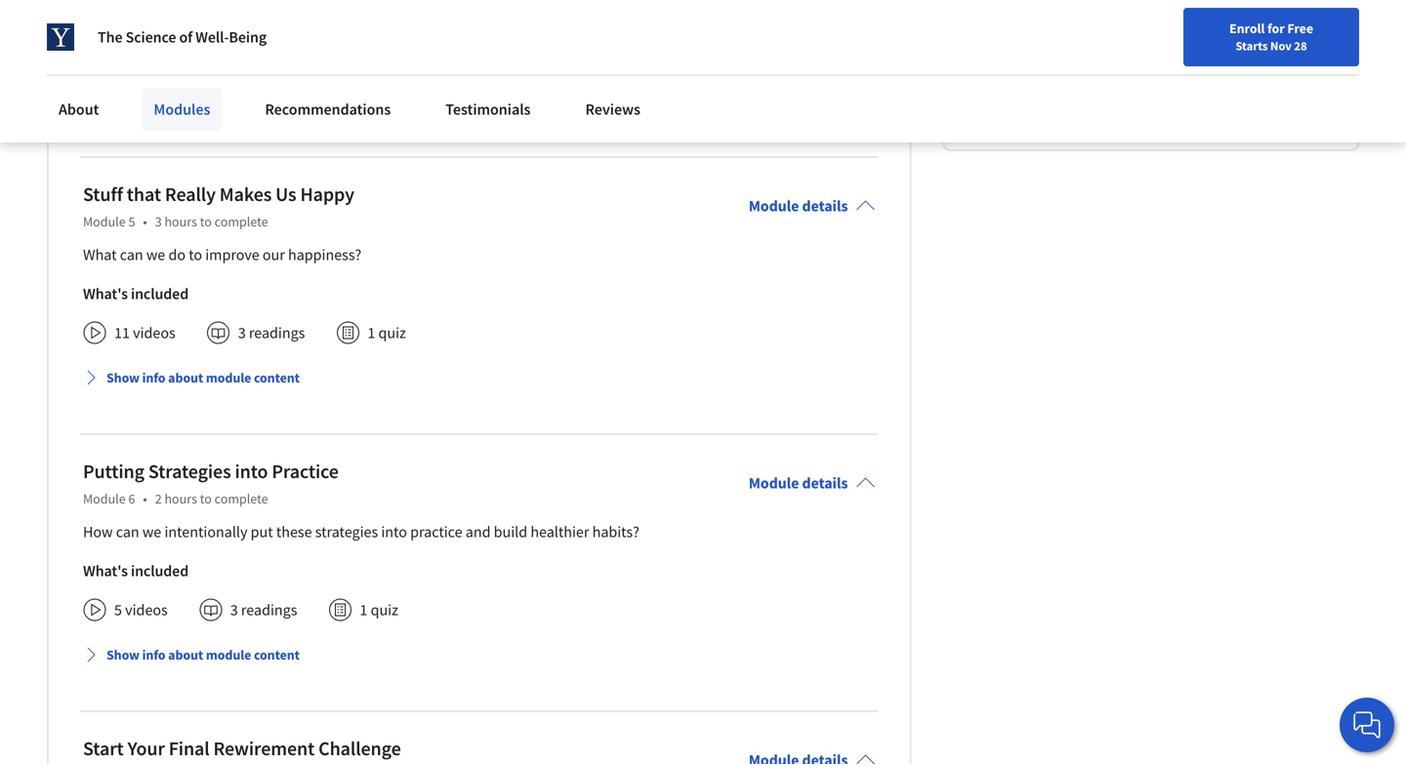 Task type: describe. For each thing, give the bounding box(es) containing it.
5 inside stuff that really makes us happy module 5 • 3 hours to complete
[[128, 213, 135, 231]]

module details for putting strategies into practice
[[749, 474, 848, 493]]

the
[[98, 27, 123, 47]]

what can we do to improve our happiness?
[[83, 245, 362, 265]]

free
[[1288, 20, 1314, 37]]

module for into
[[206, 647, 251, 664]]

habits?
[[592, 523, 639, 542]]

info for strategies
[[142, 647, 166, 664]]

11 videos
[[114, 323, 176, 343]]

us
[[276, 182, 296, 207]]

1 quiz for putting strategies into practice
[[360, 601, 398, 620]]

• inside stuff that really makes us happy module 5 • 3 hours to complete
[[143, 213, 147, 231]]

what's for putting
[[83, 562, 128, 581]]

enroll for free starts nov 28
[[1230, 20, 1314, 54]]

info for that
[[142, 369, 166, 387]]

really
[[165, 182, 216, 207]]

we for strategies
[[142, 523, 161, 542]]

3 inside stuff that really makes us happy module 5 • 3 hours to complete
[[155, 213, 162, 231]]

5 videos
[[114, 601, 168, 620]]

details for stuff that really makes us happy
[[802, 197, 848, 216]]

3 readings for makes
[[238, 323, 305, 343]]

28
[[1294, 38, 1307, 54]]

hours inside stuff that really makes us happy module 5 • 3 hours to complete
[[165, 213, 197, 231]]

show info about module content button for into
[[75, 638, 308, 673]]

happiness?
[[288, 245, 362, 265]]

quiz for putting strategies into practice
[[371, 601, 398, 620]]

readings for makes
[[249, 323, 305, 343]]

challenge
[[319, 737, 401, 761]]

show info about module content button for really
[[75, 361, 308, 396]]

final
[[169, 737, 210, 761]]

putting
[[83, 460, 144, 484]]

what
[[83, 245, 117, 265]]

can for stuff
[[120, 245, 143, 265]]

about for strategies
[[168, 647, 203, 664]]

your
[[128, 737, 165, 761]]

modules
[[154, 100, 210, 119]]

practice
[[272, 460, 339, 484]]

strategies
[[148, 460, 231, 484]]

3 readings for practice
[[230, 601, 297, 620]]

yale university link
[[1040, 67, 1138, 91]]

to inside stuff that really makes us happy module 5 • 3 hours to complete
[[200, 213, 212, 231]]

and
[[466, 523, 491, 542]]

putting strategies into practice module 6 • 2 hours to complete
[[83, 460, 339, 508]]

0 horizontal spatial 5
[[114, 601, 122, 620]]

• inside putting strategies into practice module 6 • 2 hours to complete
[[143, 490, 147, 508]]

of
[[179, 27, 192, 47]]

what's for stuff
[[83, 284, 128, 304]]

we for that
[[146, 245, 165, 265]]

details for putting strategies into practice
[[802, 474, 848, 493]]

1 vertical spatial to
[[189, 245, 202, 265]]

videos for that
[[133, 323, 176, 343]]

videos for strategies
[[125, 601, 168, 620]]

into inside putting strategies into practice module 6 • 2 hours to complete
[[235, 460, 268, 484]]

that
[[127, 182, 161, 207]]

6
[[128, 490, 135, 508]]

1 for putting strategies into practice
[[360, 601, 368, 620]]

for
[[1268, 20, 1285, 37]]

to inside putting strategies into practice module 6 • 2 hours to complete
[[200, 490, 212, 508]]

about link
[[47, 88, 111, 131]]

how
[[83, 523, 113, 542]]



Task type: vqa. For each thing, say whether or not it's contained in the screenshot.
the top the 1 quiz
yes



Task type: locate. For each thing, give the bounding box(es) containing it.
readings
[[249, 323, 305, 343], [241, 601, 297, 620]]

1 vertical spatial into
[[381, 523, 407, 542]]

show info about module content button
[[75, 361, 308, 396], [75, 638, 308, 673]]

about
[[59, 100, 99, 119]]

1 show info about module content from the top
[[106, 369, 300, 387]]

2 about from the top
[[168, 647, 203, 664]]

hours right 2
[[165, 490, 197, 508]]

about down '11 videos' on the left of page
[[168, 369, 203, 387]]

how can we intentionally put these strategies into practice and build healthier habits?
[[83, 523, 639, 542]]

show info about module content button down '11 videos' on the left of page
[[75, 361, 308, 396]]

0 vertical spatial readings
[[249, 323, 305, 343]]

0 vertical spatial module details
[[749, 197, 848, 216]]

1 vertical spatial quiz
[[371, 601, 398, 620]]

testimonials link
[[434, 88, 542, 131]]

start
[[83, 737, 124, 761]]

complete up put
[[215, 490, 268, 508]]

complete inside stuff that really makes us happy module 5 • 3 hours to complete
[[215, 213, 268, 231]]

these
[[276, 523, 312, 542]]

0 vertical spatial content
[[254, 369, 300, 387]]

we down 2
[[142, 523, 161, 542]]

1 • from the top
[[143, 213, 147, 231]]

0 vertical spatial into
[[235, 460, 268, 484]]

3 down that
[[155, 213, 162, 231]]

stuff
[[83, 182, 123, 207]]

0 vertical spatial 5
[[128, 213, 135, 231]]

0 vertical spatial show
[[106, 369, 140, 387]]

improve
[[205, 245, 259, 265]]

2 info from the top
[[142, 647, 166, 664]]

yale university
[[1040, 70, 1138, 89]]

to
[[200, 213, 212, 231], [189, 245, 202, 265], [200, 490, 212, 508]]

1 vertical spatial we
[[142, 523, 161, 542]]

what's
[[83, 284, 128, 304], [83, 562, 128, 581]]

2 content from the top
[[254, 647, 300, 664]]

included up 5 videos
[[131, 562, 189, 581]]

what's included
[[83, 284, 189, 304], [83, 562, 189, 581]]

about for that
[[168, 369, 203, 387]]

0 vertical spatial hours
[[165, 213, 197, 231]]

0 vertical spatial we
[[146, 245, 165, 265]]

11
[[114, 323, 130, 343]]

menu item
[[1052, 20, 1178, 83]]

1 about from the top
[[168, 369, 203, 387]]

content
[[254, 369, 300, 387], [254, 647, 300, 664]]

1 what's included from the top
[[83, 284, 189, 304]]

videos
[[133, 323, 176, 343], [125, 601, 168, 620]]

put
[[251, 523, 273, 542]]

can right how at the left of the page
[[116, 523, 139, 542]]

the science of well-being
[[98, 27, 267, 47]]

we
[[146, 245, 165, 265], [142, 523, 161, 542]]

what's down how at the left of the page
[[83, 562, 128, 581]]

0 vertical spatial complete
[[215, 213, 268, 231]]

1 vertical spatial 3 readings
[[230, 601, 297, 620]]

0 vertical spatial show info about module content button
[[75, 361, 308, 396]]

about up the final
[[168, 647, 203, 664]]

modules link
[[142, 88, 222, 131]]

0 vertical spatial about
[[168, 369, 203, 387]]

module inside stuff that really makes us happy module 5 • 3 hours to complete
[[83, 213, 126, 231]]

1 vertical spatial can
[[116, 523, 139, 542]]

to right do
[[189, 245, 202, 265]]

3
[[155, 213, 162, 231], [238, 323, 246, 343], [230, 601, 238, 620]]

1 vertical spatial 1
[[360, 601, 368, 620]]

show for putting
[[106, 647, 140, 664]]

our
[[263, 245, 285, 265]]

to down strategies
[[200, 490, 212, 508]]

recommendations link
[[253, 88, 403, 131]]

included up '11 videos' on the left of page
[[131, 284, 189, 304]]

yale university image
[[47, 23, 74, 51]]

0 vertical spatial 1 quiz
[[368, 323, 406, 343]]

1 vertical spatial what's
[[83, 562, 128, 581]]

1 vertical spatial module details
[[749, 474, 848, 493]]

3 for really
[[238, 323, 246, 343]]

hours inside putting strategies into practice module 6 • 2 hours to complete
[[165, 490, 197, 508]]

2 what's from the top
[[83, 562, 128, 581]]

show info about module content button down 5 videos
[[75, 638, 308, 673]]

• left 2
[[143, 490, 147, 508]]

0 vertical spatial info
[[142, 369, 166, 387]]

1 vertical spatial show
[[106, 647, 140, 664]]

2 vertical spatial to
[[200, 490, 212, 508]]

1 vertical spatial complete
[[215, 490, 268, 508]]

quiz
[[378, 323, 406, 343], [371, 601, 398, 620]]

2 included from the top
[[131, 562, 189, 581]]

1 info from the top
[[142, 369, 166, 387]]

1 show info about module content button from the top
[[75, 361, 308, 396]]

1 for stuff that really makes us happy
[[368, 323, 375, 343]]

well-
[[195, 27, 229, 47]]

module for really
[[206, 369, 251, 387]]

show info about module content for into
[[106, 647, 300, 664]]

1 vertical spatial 3
[[238, 323, 246, 343]]

0 horizontal spatial into
[[235, 460, 268, 484]]

readings down our
[[249, 323, 305, 343]]

3 down intentionally
[[230, 601, 238, 620]]

0 vertical spatial to
[[200, 213, 212, 231]]

0 vertical spatial what's included
[[83, 284, 189, 304]]

0 vertical spatial videos
[[133, 323, 176, 343]]

module inside putting strategies into practice module 6 • 2 hours to complete
[[83, 490, 126, 508]]

nov
[[1270, 38, 1292, 54]]

hours
[[165, 213, 197, 231], [165, 490, 197, 508]]

1 complete from the top
[[215, 213, 268, 231]]

quiz for stuff that really makes us happy
[[378, 323, 406, 343]]

0 vertical spatial details
[[802, 197, 848, 216]]

enroll
[[1230, 20, 1265, 37]]

2 • from the top
[[143, 490, 147, 508]]

1 vertical spatial show info about module content
[[106, 647, 300, 664]]

0 vertical spatial •
[[143, 213, 147, 231]]

module
[[206, 369, 251, 387], [206, 647, 251, 664]]

start your final rewirement challenge
[[83, 737, 401, 761]]

1 quiz
[[368, 323, 406, 343], [360, 601, 398, 620]]

makes
[[220, 182, 272, 207]]

complete
[[215, 213, 268, 231], [215, 490, 268, 508]]

0 vertical spatial 3
[[155, 213, 162, 231]]

2 show info about module content button from the top
[[75, 638, 308, 673]]

3 readings down our
[[238, 323, 305, 343]]

1 vertical spatial 1 quiz
[[360, 601, 398, 620]]

being
[[229, 27, 267, 47]]

content for makes
[[254, 369, 300, 387]]

what's included for that
[[83, 284, 189, 304]]

1 vertical spatial readings
[[241, 601, 297, 620]]

0 vertical spatial 3 readings
[[238, 323, 305, 343]]

1 vertical spatial videos
[[125, 601, 168, 620]]

2 module details from the top
[[749, 474, 848, 493]]

into
[[235, 460, 268, 484], [381, 523, 407, 542]]

show info about module content
[[106, 369, 300, 387], [106, 647, 300, 664]]

0 vertical spatial quiz
[[378, 323, 406, 343]]

1 vertical spatial module
[[206, 647, 251, 664]]

1 horizontal spatial into
[[381, 523, 407, 542]]

1 vertical spatial content
[[254, 647, 300, 664]]

what's included up '11 videos' on the left of page
[[83, 284, 189, 304]]

intentionally
[[164, 523, 248, 542]]

show down 5 videos
[[106, 647, 140, 664]]

can
[[120, 245, 143, 265], [116, 523, 139, 542]]

reviews link
[[574, 88, 652, 131]]

yale
[[1040, 70, 1067, 89]]

0 vertical spatial included
[[131, 284, 189, 304]]

to down really
[[200, 213, 212, 231]]

1 content from the top
[[254, 369, 300, 387]]

2 complete from the top
[[215, 490, 268, 508]]

healthier
[[531, 523, 589, 542]]

1 vertical spatial •
[[143, 490, 147, 508]]

chat with us image
[[1352, 710, 1383, 741]]

• down that
[[143, 213, 147, 231]]

0 vertical spatial what's
[[83, 284, 128, 304]]

0 vertical spatial 1
[[368, 323, 375, 343]]

show down "11"
[[106, 369, 140, 387]]

info down 5 videos
[[142, 647, 166, 664]]

included
[[131, 284, 189, 304], [131, 562, 189, 581]]

3 for into
[[230, 601, 238, 620]]

info down '11 videos' on the left of page
[[142, 369, 166, 387]]

what's included up 5 videos
[[83, 562, 189, 581]]

complete inside putting strategies into practice module 6 • 2 hours to complete
[[215, 490, 268, 508]]

happy
[[300, 182, 354, 207]]

details
[[802, 197, 848, 216], [802, 474, 848, 493]]

readings for practice
[[241, 601, 297, 620]]

1 what's from the top
[[83, 284, 128, 304]]

1 show from the top
[[106, 369, 140, 387]]

can for putting
[[116, 523, 139, 542]]

0 vertical spatial can
[[120, 245, 143, 265]]

hours down really
[[165, 213, 197, 231]]

what's included for strategies
[[83, 562, 189, 581]]

show for stuff
[[106, 369, 140, 387]]

starts
[[1236, 38, 1268, 54]]

show info about module content for really
[[106, 369, 300, 387]]

1 vertical spatial info
[[142, 647, 166, 664]]

start your final rewirement challenge button
[[67, 724, 891, 765]]

1 vertical spatial details
[[802, 474, 848, 493]]

included for strategies
[[131, 562, 189, 581]]

1 horizontal spatial 5
[[128, 213, 135, 231]]

1 vertical spatial what's included
[[83, 562, 189, 581]]

1 vertical spatial 5
[[114, 601, 122, 620]]

2 what's included from the top
[[83, 562, 189, 581]]

2 vertical spatial 3
[[230, 601, 238, 620]]

2 module from the top
[[206, 647, 251, 664]]

1 module details from the top
[[749, 197, 848, 216]]

info
[[142, 369, 166, 387], [142, 647, 166, 664]]

stuff that really makes us happy module 5 • 3 hours to complete
[[83, 182, 354, 231]]

we left do
[[146, 245, 165, 265]]

2 show info about module content from the top
[[106, 647, 300, 664]]

1 vertical spatial hours
[[165, 490, 197, 508]]

3 down improve
[[238, 323, 246, 343]]

3 readings
[[238, 323, 305, 343], [230, 601, 297, 620]]

2 details from the top
[[802, 474, 848, 493]]

can right what
[[120, 245, 143, 265]]

1 vertical spatial show info about module content button
[[75, 638, 308, 673]]

•
[[143, 213, 147, 231], [143, 490, 147, 508]]

2 hours from the top
[[165, 490, 197, 508]]

show info about module content down 5 videos
[[106, 647, 300, 664]]

content for practice
[[254, 647, 300, 664]]

show
[[106, 369, 140, 387], [106, 647, 140, 664]]

2 show from the top
[[106, 647, 140, 664]]

about
[[168, 369, 203, 387], [168, 647, 203, 664]]

1 vertical spatial included
[[131, 562, 189, 581]]

strategies
[[315, 523, 378, 542]]

1 quiz for stuff that really makes us happy
[[368, 323, 406, 343]]

1 vertical spatial about
[[168, 647, 203, 664]]

complete down the makes on the left top
[[215, 213, 268, 231]]

1 details from the top
[[802, 197, 848, 216]]

2
[[155, 490, 162, 508]]

science
[[126, 27, 176, 47]]

module details for stuff that really makes us happy
[[749, 197, 848, 216]]

module
[[749, 197, 799, 216], [83, 213, 126, 231], [749, 474, 799, 493], [83, 490, 126, 508]]

coursera image
[[23, 16, 147, 47]]

3 readings down put
[[230, 601, 297, 620]]

university
[[1070, 70, 1138, 89]]

readings down put
[[241, 601, 297, 620]]

1
[[368, 323, 375, 343], [360, 601, 368, 620]]

0 vertical spatial show info about module content
[[106, 369, 300, 387]]

build
[[494, 523, 527, 542]]

rewirement
[[213, 737, 315, 761]]

show info about module content down '11 videos' on the left of page
[[106, 369, 300, 387]]

included for that
[[131, 284, 189, 304]]

module details
[[749, 197, 848, 216], [749, 474, 848, 493]]

1 included from the top
[[131, 284, 189, 304]]

recommendations
[[265, 100, 391, 119]]

0 vertical spatial module
[[206, 369, 251, 387]]

practice
[[410, 523, 462, 542]]

1 hours from the top
[[165, 213, 197, 231]]

5
[[128, 213, 135, 231], [114, 601, 122, 620]]

do
[[168, 245, 186, 265]]

reviews
[[585, 100, 641, 119]]

1 module from the top
[[206, 369, 251, 387]]

testimonials
[[446, 100, 531, 119]]

what's down what
[[83, 284, 128, 304]]



